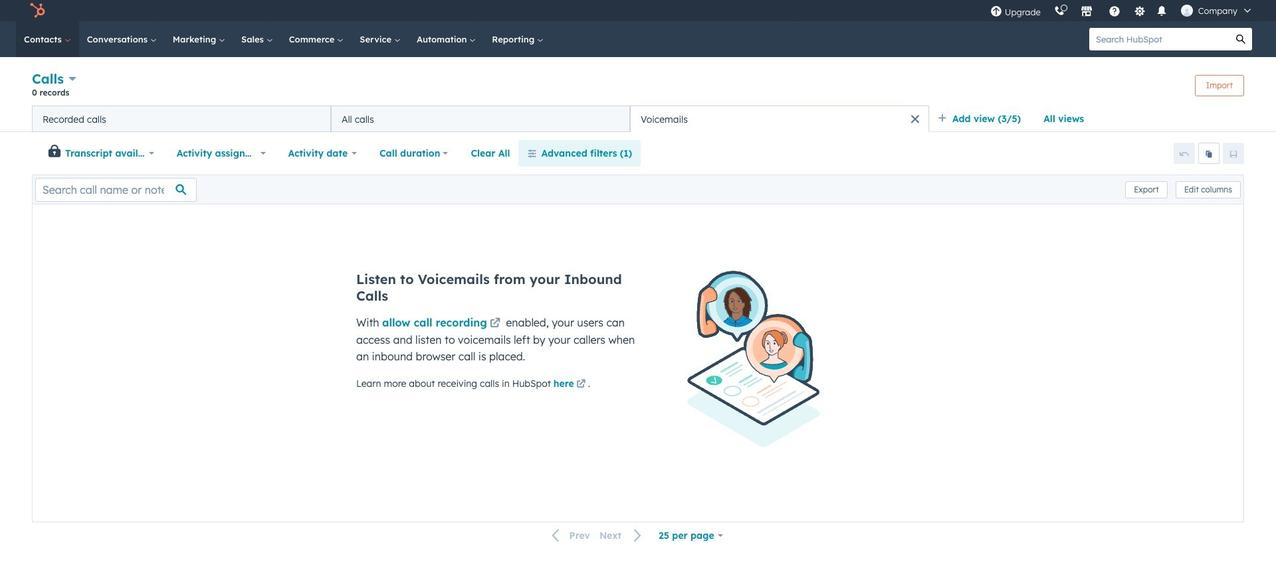 Task type: vqa. For each thing, say whether or not it's contained in the screenshot.
the Pagination navigation
yes



Task type: locate. For each thing, give the bounding box(es) containing it.
link opens in a new window image
[[576, 377, 586, 393], [576, 380, 586, 390]]

2 link opens in a new window image from the top
[[576, 380, 586, 390]]

menu
[[983, 0, 1260, 21]]

link opens in a new window image
[[490, 316, 500, 332], [490, 319, 500, 330]]

banner
[[32, 69, 1244, 106]]

Search HubSpot search field
[[1089, 28, 1229, 51]]



Task type: describe. For each thing, give the bounding box(es) containing it.
2 link opens in a new window image from the top
[[490, 319, 500, 330]]

1 link opens in a new window image from the top
[[576, 377, 586, 393]]

jacob simon image
[[1181, 5, 1193, 17]]

marketplaces image
[[1080, 6, 1092, 18]]

Search call name or notes search field
[[35, 178, 197, 202]]

pagination navigation
[[544, 527, 650, 545]]

1 link opens in a new window image from the top
[[490, 316, 500, 332]]



